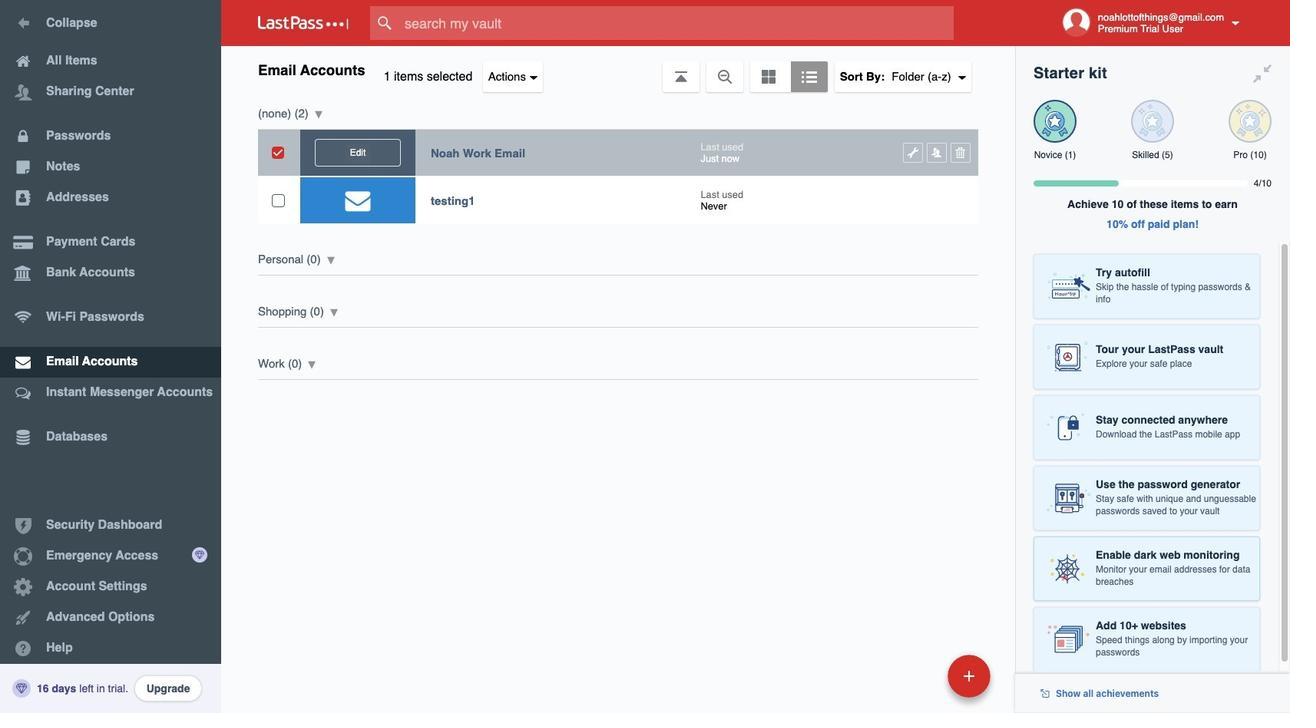 Task type: vqa. For each thing, say whether or not it's contained in the screenshot.
Vault options navigation
yes



Task type: locate. For each thing, give the bounding box(es) containing it.
Search search field
[[370, 6, 984, 40]]

search my vault text field
[[370, 6, 984, 40]]

vault options navigation
[[221, 46, 1016, 92]]



Task type: describe. For each thing, give the bounding box(es) containing it.
new item element
[[843, 655, 997, 698]]

new item navigation
[[843, 651, 1000, 714]]

lastpass image
[[258, 16, 349, 30]]

main navigation navigation
[[0, 0, 221, 714]]



